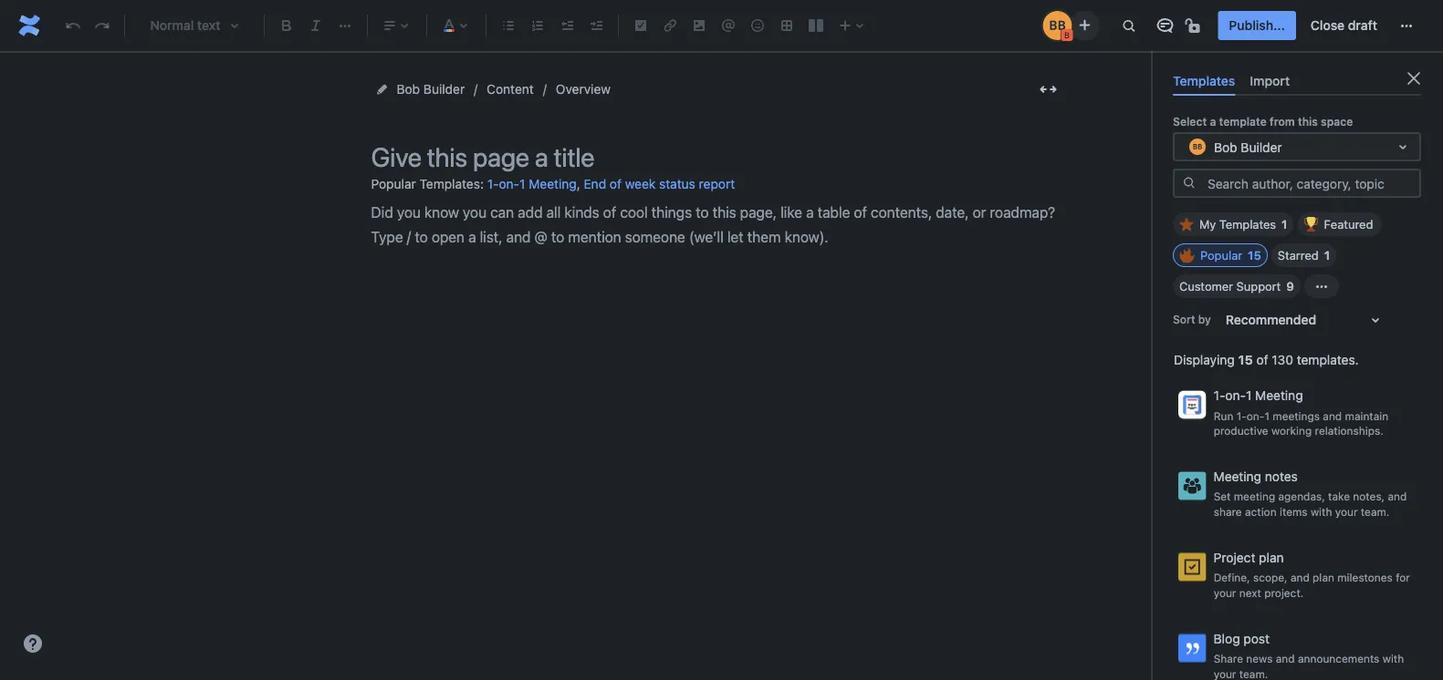 Task type: vqa. For each thing, say whether or not it's contained in the screenshot.
the project plan define, scope, and plan milestones for your next project.
yes



Task type: describe. For each thing, give the bounding box(es) containing it.
italic ⌘i image
[[305, 15, 327, 37]]

meeting notes set meeting agendas, take notes, and share action items with your team.
[[1214, 470, 1407, 519]]

working
[[1272, 425, 1312, 438]]

close draft
[[1311, 18, 1377, 33]]

week
[[625, 177, 656, 192]]

overview
[[556, 82, 611, 97]]

Main content area, start typing to enter text. text field
[[371, 200, 1065, 250]]

support
[[1237, 280, 1281, 294]]

starred
[[1278, 249, 1319, 263]]

starred 1
[[1278, 249, 1330, 263]]

1 vertical spatial of
[[1256, 353, 1268, 368]]

1 vertical spatial 1-
[[1214, 389, 1225, 404]]

add image, video, or file image
[[688, 15, 710, 37]]

content link
[[487, 79, 534, 100]]

open image
[[1392, 136, 1414, 158]]

for
[[1396, 572, 1410, 585]]

draft
[[1348, 18, 1377, 33]]

featured
[[1324, 218, 1373, 232]]

define,
[[1214, 572, 1250, 585]]

overview link
[[556, 79, 611, 100]]

team. inside meeting notes set meeting agendas, take notes, and share action items with your team.
[[1361, 506, 1390, 519]]

emoji image
[[747, 15, 769, 37]]

1 vertical spatial on-
[[1225, 389, 1246, 404]]

more image
[[1396, 15, 1418, 37]]

bold ⌘b image
[[276, 15, 298, 37]]

customer
[[1179, 280, 1233, 294]]

meetings
[[1273, 410, 1320, 422]]

my
[[1199, 218, 1216, 232]]

2 vertical spatial on-
[[1247, 410, 1265, 422]]

1- inside the popular templates: 1-on-1 meeting , end of week status report
[[487, 177, 499, 192]]

1 vertical spatial builder
[[1241, 139, 1282, 155]]

scope,
[[1253, 572, 1288, 585]]

numbered list ⌘⇧7 image
[[527, 15, 549, 37]]

outdent ⇧tab image
[[556, 15, 578, 37]]

your inside project plan define, scope, and plan milestones for your next project.
[[1214, 587, 1236, 600]]

end
[[584, 177, 606, 192]]

project
[[1214, 551, 1256, 566]]

link image
[[659, 15, 681, 37]]

redo ⌘⇧z image
[[91, 15, 113, 37]]

displaying 15 of 130 templates.
[[1174, 353, 1359, 368]]

builder inside bob builder link
[[423, 82, 465, 97]]

and inside meeting notes set meeting agendas, take notes, and share action items with your team.
[[1388, 491, 1407, 504]]

team. inside blog post share news and announcements with your team.
[[1239, 668, 1268, 681]]

displaying
[[1174, 353, 1235, 368]]

layouts image
[[805, 15, 827, 37]]

project.
[[1264, 587, 1304, 600]]

next
[[1239, 587, 1261, 600]]

close
[[1311, 18, 1345, 33]]

your inside meeting notes set meeting agendas, take notes, and share action items with your team.
[[1335, 506, 1358, 519]]

popular for popular templates: 1-on-1 meeting , end of week status report
[[371, 176, 416, 191]]

my templates
[[1199, 218, 1276, 232]]

sort
[[1173, 313, 1195, 326]]

and inside 1-on-1 meeting run 1-on-1 meetings and maintain productive working relationships.
[[1323, 410, 1342, 422]]

select
[[1173, 115, 1207, 128]]

1 up starred
[[1282, 218, 1288, 232]]

news
[[1246, 653, 1273, 666]]

bob builder link
[[397, 79, 465, 100]]

more categories image
[[1311, 276, 1333, 298]]

tab list containing templates
[[1166, 66, 1429, 96]]

9
[[1286, 280, 1294, 294]]

publish... button
[[1218, 11, 1296, 40]]

0 vertical spatial bob builder
[[397, 82, 465, 97]]

announcements
[[1298, 653, 1380, 666]]

set
[[1214, 491, 1231, 504]]

close templates and import image
[[1403, 68, 1425, 89]]

make page full-width image
[[1037, 79, 1059, 100]]

and inside blog post share news and announcements with your team.
[[1276, 653, 1295, 666]]

1 inside the popular templates: 1-on-1 meeting , end of week status report
[[520, 177, 525, 192]]

2 vertical spatial 1-
[[1237, 410, 1247, 422]]



Task type: locate. For each thing, give the bounding box(es) containing it.
0 horizontal spatial of
[[610, 177, 622, 192]]

,
[[577, 176, 580, 191]]

customer support 9
[[1179, 280, 1294, 294]]

meeting up set
[[1214, 470, 1262, 485]]

meeting inside meeting notes set meeting agendas, take notes, and share action items with your team.
[[1214, 470, 1262, 485]]

productive
[[1214, 425, 1269, 438]]

relationships.
[[1315, 425, 1384, 438]]

of left "130" at the bottom right of page
[[1256, 353, 1268, 368]]

130
[[1272, 353, 1293, 368]]

with
[[1311, 506, 1332, 519], [1383, 653, 1404, 666]]

bob down a
[[1214, 139, 1237, 155]]

notes
[[1265, 470, 1298, 485]]

help image
[[22, 634, 44, 655]]

and down star meeting notes icon
[[1388, 491, 1407, 504]]

agendas,
[[1278, 491, 1325, 504]]

plan left 'milestones'
[[1313, 572, 1334, 585]]

15 up support
[[1248, 249, 1261, 263]]

search icon image
[[1182, 176, 1197, 191]]

1 horizontal spatial plan
[[1313, 572, 1334, 585]]

meeting left end at the left top of page
[[529, 177, 577, 192]]

0 horizontal spatial team.
[[1239, 668, 1268, 681]]

team. down news in the right of the page
[[1239, 668, 1268, 681]]

Give this page a title text field
[[371, 142, 1065, 173]]

move this page image
[[375, 82, 389, 97]]

and
[[1323, 410, 1342, 422], [1388, 491, 1407, 504], [1291, 572, 1310, 585], [1276, 653, 1295, 666]]

0 horizontal spatial bob
[[397, 82, 420, 97]]

bob builder
[[397, 82, 465, 97], [1214, 139, 1282, 155]]

1- up productive
[[1237, 410, 1247, 422]]

builder right 'move this page' icon
[[423, 82, 465, 97]]

project plan define, scope, and plan milestones for your next project.
[[1214, 551, 1410, 600]]

undo ⌘z image
[[62, 15, 84, 37]]

1 left ,
[[520, 177, 525, 192]]

with right announcements
[[1383, 653, 1404, 666]]

and inside project plan define, scope, and plan milestones for your next project.
[[1291, 572, 1310, 585]]

team. down notes,
[[1361, 506, 1390, 519]]

None text field
[[1187, 138, 1190, 156]]

0 vertical spatial popular
[[371, 176, 416, 191]]

your down take
[[1335, 506, 1358, 519]]

0 vertical spatial of
[[610, 177, 622, 192]]

on- right templates:
[[499, 177, 520, 192]]

1 vertical spatial meeting
[[1255, 389, 1303, 404]]

star meeting notes image
[[1401, 465, 1423, 487]]

1 vertical spatial popular
[[1200, 249, 1242, 263]]

bob builder right 'move this page' icon
[[397, 82, 465, 97]]

15 left "130" at the bottom right of page
[[1238, 353, 1253, 368]]

1 horizontal spatial bob
[[1214, 139, 1237, 155]]

meeting inside 1-on-1 meeting run 1-on-1 meetings and maintain productive working relationships.
[[1255, 389, 1303, 404]]

meeting
[[529, 177, 577, 192], [1255, 389, 1303, 404], [1214, 470, 1262, 485]]

take
[[1328, 491, 1350, 504]]

0 horizontal spatial builder
[[423, 82, 465, 97]]

0 vertical spatial builder
[[423, 82, 465, 97]]

builder
[[423, 82, 465, 97], [1241, 139, 1282, 155]]

with inside blog post share news and announcements with your team.
[[1383, 653, 1404, 666]]

maintain
[[1345, 410, 1389, 422]]

of inside the popular templates: 1-on-1 meeting , end of week status report
[[610, 177, 622, 192]]

recommended button
[[1215, 306, 1397, 335]]

0 vertical spatial on-
[[499, 177, 520, 192]]

0 vertical spatial 15
[[1248, 249, 1261, 263]]

of
[[610, 177, 622, 192], [1256, 353, 1268, 368]]

popular
[[371, 176, 416, 191], [1200, 249, 1242, 263]]

on- up productive
[[1247, 410, 1265, 422]]

report
[[699, 177, 735, 192]]

popular templates: 1-on-1 meeting , end of week status report
[[371, 176, 735, 192]]

0 horizontal spatial plan
[[1259, 551, 1284, 566]]

on-
[[499, 177, 520, 192], [1225, 389, 1246, 404], [1247, 410, 1265, 422]]

and up the relationships.
[[1323, 410, 1342, 422]]

this
[[1298, 115, 1318, 128]]

1 vertical spatial bob builder
[[1214, 139, 1282, 155]]

1 vertical spatial plan
[[1313, 572, 1334, 585]]

invite to edit image
[[1074, 14, 1096, 36]]

of right end at the left top of page
[[610, 177, 622, 192]]

0 vertical spatial meeting
[[529, 177, 577, 192]]

1 horizontal spatial team.
[[1361, 506, 1390, 519]]

publish...
[[1229, 18, 1285, 33]]

1- right templates:
[[487, 177, 499, 192]]

a
[[1210, 115, 1216, 128]]

import
[[1250, 73, 1290, 88]]

run
[[1214, 410, 1234, 422]]

templates.
[[1297, 353, 1359, 368]]

bullet list ⌘⇧8 image
[[497, 15, 519, 37]]

plan up scope, in the right bottom of the page
[[1259, 551, 1284, 566]]

recommended
[[1226, 313, 1316, 328]]

popular left templates:
[[371, 176, 416, 191]]

with down take
[[1311, 506, 1332, 519]]

content
[[487, 82, 534, 97]]

your down share
[[1214, 668, 1236, 681]]

popular for popular
[[1200, 249, 1242, 263]]

action
[[1245, 506, 1277, 519]]

your down define,
[[1214, 587, 1236, 600]]

more formatting image
[[334, 15, 356, 37]]

and right news in the right of the page
[[1276, 653, 1295, 666]]

0 vertical spatial with
[[1311, 506, 1332, 519]]

0 horizontal spatial 1-
[[487, 177, 499, 192]]

popular down my
[[1200, 249, 1242, 263]]

your
[[1335, 506, 1358, 519], [1214, 587, 1236, 600], [1214, 668, 1236, 681]]

plan
[[1259, 551, 1284, 566], [1313, 572, 1334, 585]]

share
[[1214, 653, 1243, 666]]

1-
[[487, 177, 499, 192], [1214, 389, 1225, 404], [1237, 410, 1247, 422]]

2 horizontal spatial 1-
[[1237, 410, 1247, 422]]

find and replace image
[[1118, 15, 1140, 37]]

status
[[659, 177, 695, 192]]

1 horizontal spatial bob builder
[[1214, 139, 1282, 155]]

1-on-1 meeting run 1-on-1 meetings and maintain productive working relationships.
[[1214, 389, 1389, 438]]

1 horizontal spatial of
[[1256, 353, 1268, 368]]

on- up run
[[1225, 389, 1246, 404]]

2 vertical spatial meeting
[[1214, 470, 1262, 485]]

1 left meetings
[[1265, 410, 1270, 422]]

mention image
[[717, 15, 739, 37]]

0 vertical spatial plan
[[1259, 551, 1284, 566]]

milestones
[[1338, 572, 1393, 585]]

0 vertical spatial templates
[[1173, 73, 1235, 88]]

1- up run
[[1214, 389, 1225, 404]]

0 vertical spatial 1-
[[487, 177, 499, 192]]

1 vertical spatial team.
[[1239, 668, 1268, 681]]

2 vertical spatial your
[[1214, 668, 1236, 681]]

comment icon image
[[1154, 15, 1176, 37]]

0 vertical spatial your
[[1335, 506, 1358, 519]]

1 horizontal spatial with
[[1383, 653, 1404, 666]]

sort by
[[1173, 313, 1211, 326]]

0 vertical spatial team.
[[1361, 506, 1390, 519]]

1 vertical spatial your
[[1214, 587, 1236, 600]]

0 horizontal spatial with
[[1311, 506, 1332, 519]]

1 horizontal spatial popular
[[1200, 249, 1242, 263]]

Search author, category, topic field
[[1202, 171, 1419, 196]]

templates
[[1173, 73, 1235, 88], [1219, 218, 1276, 232]]

items
[[1280, 506, 1308, 519]]

select a template from this space
[[1173, 115, 1353, 128]]

bob builder down the template
[[1214, 139, 1282, 155]]

no restrictions image
[[1183, 15, 1205, 37]]

share
[[1214, 506, 1242, 519]]

on- inside the popular templates: 1-on-1 meeting , end of week status report
[[499, 177, 520, 192]]

action item image
[[630, 15, 652, 37]]

tab list
[[1166, 66, 1429, 96]]

confluence image
[[15, 11, 44, 40]]

your inside blog post share news and announcements with your team.
[[1214, 668, 1236, 681]]

meeting inside the popular templates: 1-on-1 meeting , end of week status report
[[529, 177, 577, 192]]

bob right 'move this page' icon
[[397, 82, 420, 97]]

0 horizontal spatial popular
[[371, 176, 416, 191]]

1 vertical spatial 15
[[1238, 353, 1253, 368]]

1
[[520, 177, 525, 192], [1282, 218, 1288, 232], [1324, 249, 1330, 263], [1246, 389, 1252, 404], [1265, 410, 1270, 422]]

1 horizontal spatial 1-
[[1214, 389, 1225, 404]]

1 horizontal spatial builder
[[1241, 139, 1282, 155]]

templates up a
[[1173, 73, 1235, 88]]

end of week status report button
[[584, 170, 735, 200]]

1 up productive
[[1246, 389, 1252, 404]]

team.
[[1361, 506, 1390, 519], [1239, 668, 1268, 681]]

templates right my
[[1219, 218, 1276, 232]]

15
[[1248, 249, 1261, 263], [1238, 353, 1253, 368]]

table image
[[776, 15, 798, 37]]

1 vertical spatial templates
[[1219, 218, 1276, 232]]

bob
[[397, 82, 420, 97], [1214, 139, 1237, 155]]

1 right starred
[[1324, 249, 1330, 263]]

from
[[1270, 115, 1295, 128]]

1 vertical spatial with
[[1383, 653, 1404, 666]]

popular inside the popular templates: 1-on-1 meeting , end of week status report
[[371, 176, 416, 191]]

0 vertical spatial bob
[[397, 82, 420, 97]]

bob builder image
[[1043, 11, 1072, 40]]

template
[[1219, 115, 1267, 128]]

meeting up meetings
[[1255, 389, 1303, 404]]

close draft button
[[1300, 11, 1388, 40]]

indent tab image
[[585, 15, 607, 37]]

confluence image
[[15, 11, 44, 40]]

1-on-1 meeting button
[[487, 170, 577, 200]]

with inside meeting notes set meeting agendas, take notes, and share action items with your team.
[[1311, 506, 1332, 519]]

and up project.
[[1291, 572, 1310, 585]]

1 vertical spatial bob
[[1214, 139, 1237, 155]]

blog post share news and announcements with your team.
[[1214, 632, 1404, 681]]

featured button
[[1298, 213, 1381, 237]]

templates:
[[419, 176, 484, 191]]

notes,
[[1353, 491, 1385, 504]]

builder down select a template from this space
[[1241, 139, 1282, 155]]

0 horizontal spatial bob builder
[[397, 82, 465, 97]]

meeting
[[1234, 491, 1275, 504]]

post
[[1244, 632, 1270, 647]]

by
[[1198, 313, 1211, 326]]

space
[[1321, 115, 1353, 128]]

blog
[[1214, 632, 1240, 647]]



